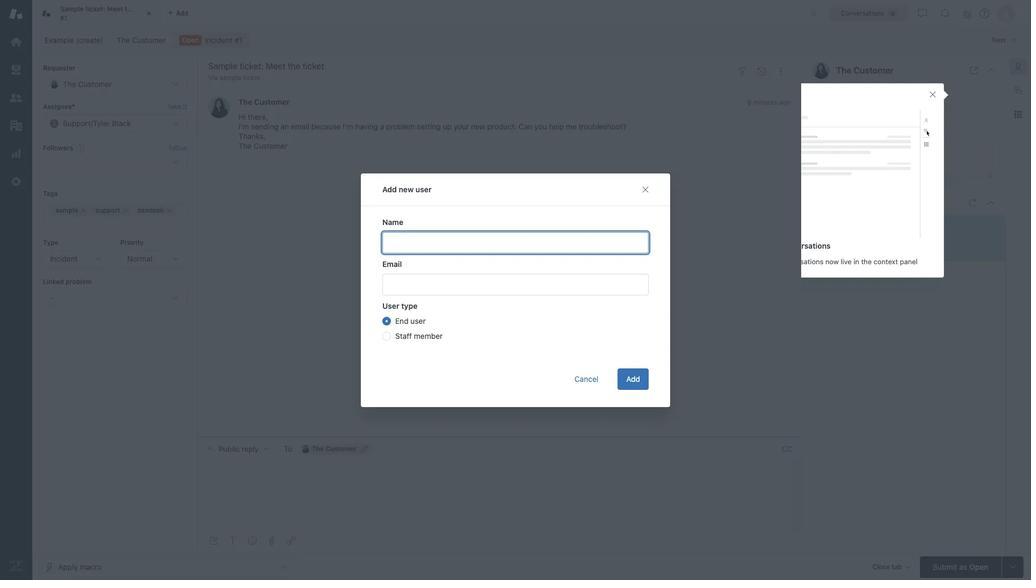 Task type: describe. For each thing, give the bounding box(es) containing it.
new inside dialog
[[399, 185, 414, 194]]

type
[[43, 238, 58, 246]]

6
[[748, 99, 752, 107]]

the for sample ticket: meet the ticket
[[905, 221, 916, 230]]

can
[[519, 122, 533, 131]]

1 vertical spatial ticket
[[243, 74, 260, 82]]

hi there, i'm sending an email because i'm having a problem setting up your new product. can you help me troubleshoot? thanks, the customer
[[239, 112, 627, 151]]

get started image
[[9, 35, 23, 49]]

the customer right user "icon"
[[836, 66, 894, 75]]

2 vertical spatial the
[[862, 257, 872, 266]]

email
[[382, 259, 402, 268]]

(create)
[[76, 35, 103, 45]]

format text image
[[229, 537, 237, 545]]

take it button
[[168, 102, 187, 113]]

take it
[[168, 103, 187, 111]]

0 vertical spatial the customer link
[[110, 33, 173, 48]]

1 vertical spatial user
[[411, 316, 426, 325]]

zendesk image
[[9, 559, 23, 573]]

follow button
[[169, 143, 187, 153]]

priority
[[120, 238, 144, 246]]

add for add new user
[[382, 185, 397, 194]]

add attachment image
[[268, 537, 276, 545]]

user
[[382, 301, 400, 310]]

(united
[[890, 125, 916, 134]]

customer inside hi there, i'm sending an email because i'm having a problem setting up your new product. can you help me troubleshoot? thanks, the customer
[[254, 142, 288, 151]]

Email field
[[382, 274, 649, 295]]

customer up customer@example.com button
[[854, 66, 894, 75]]

6 minutes ago text field
[[748, 99, 791, 107]]

next button
[[986, 32, 1023, 49]]

an
[[281, 122, 289, 131]]

user image
[[813, 62, 830, 79]]

1 vertical spatial close image
[[987, 66, 996, 75]]

up
[[443, 122, 452, 131]]

customer inside "secondary" element
[[132, 35, 166, 45]]

context
[[874, 257, 898, 266]]

thanks,
[[239, 132, 266, 141]]

type
[[401, 301, 418, 310]]

live
[[841, 257, 852, 266]]

sample ticket: meet the ticket button
[[802, 215, 1006, 261]]

1 horizontal spatial the customer link
[[239, 97, 290, 107]]

edit user image
[[361, 445, 368, 453]]

in
[[854, 257, 860, 266]]

sending
[[251, 122, 279, 131]]

you
[[535, 122, 547, 131]]

your
[[454, 122, 469, 131]]

new inside hi there, i'm sending an email because i'm having a problem setting up your new product. can you help me troubleshoot? thanks, the customer
[[471, 122, 485, 131]]

panel
[[900, 257, 918, 266]]

draft mode image
[[210, 537, 218, 545]]

cc
[[782, 444, 793, 453]]

open inside "secondary" element
[[182, 36, 199, 44]]

to
[[284, 444, 292, 453]]

incident button
[[43, 250, 110, 268]]

close image inside tab
[[143, 8, 154, 19]]

6 minutes ago
[[748, 99, 791, 107]]

example
[[45, 35, 74, 45]]

views image
[[9, 63, 23, 77]]

notes
[[813, 142, 833, 151]]

customer@example.com image
[[301, 445, 310, 453]]

take
[[168, 103, 181, 111]]

1 i'm from the left
[[239, 122, 249, 131]]

hi
[[239, 112, 246, 122]]

meet for sample ticket: meet the ticket
[[885, 221, 903, 230]]

side conversations now live in the context panel
[[762, 257, 918, 266]]

ago
[[779, 99, 791, 107]]

next
[[992, 36, 1006, 44]]

sample ticket: meet the ticket
[[834, 221, 937, 230]]

the right user "icon"
[[836, 66, 852, 75]]

name
[[382, 217, 403, 226]]

cc button
[[782, 444, 793, 454]]

ticket: for sample ticket: meet the ticket #1
[[85, 5, 105, 13]]

the for sample ticket: meet the ticket #1
[[125, 5, 135, 13]]

member
[[414, 331, 443, 340]]

sample ticket: meet the ticket #1
[[60, 5, 155, 22]]

follow
[[169, 144, 187, 152]]

main element
[[0, 0, 32, 580]]

linked problem
[[43, 278, 92, 286]]

admin image
[[9, 175, 23, 189]]

organizations image
[[9, 119, 23, 133]]

conversations button
[[829, 5, 909, 22]]

avatar image
[[208, 97, 230, 118]]

english (united states)
[[863, 125, 943, 134]]



Task type: vqa. For each thing, say whether or not it's contained in the screenshot.
setting
yes



Task type: locate. For each thing, give the bounding box(es) containing it.
ticket:
[[85, 5, 105, 13], [862, 221, 883, 230]]

add button
[[618, 368, 649, 390]]

get help image
[[980, 9, 990, 18]]

0 vertical spatial ticket
[[137, 5, 155, 13]]

the customer link
[[110, 33, 173, 48], [239, 97, 290, 107]]

0 horizontal spatial open
[[182, 36, 199, 44]]

i'm left having
[[343, 122, 353, 131]]

close modal image
[[641, 185, 650, 194]]

the inside hi there, i'm sending an email because i'm having a problem setting up your new product. can you help me troubleshoot? thanks, the customer
[[239, 142, 252, 151]]

the customer
[[117, 35, 166, 45], [836, 66, 894, 75], [239, 97, 290, 107], [312, 445, 357, 453]]

troubleshoot?
[[579, 122, 627, 131]]

incident
[[50, 254, 78, 263]]

conversations for side conversations now live in the context panel
[[779, 257, 824, 266]]

events image
[[757, 67, 766, 76]]

meet up example (create) 'button'
[[107, 5, 123, 13]]

new
[[471, 122, 485, 131], [399, 185, 414, 194]]

add new user
[[382, 185, 432, 194]]

meet for sample ticket: meet the ticket #1
[[107, 5, 123, 13]]

the up hi
[[239, 97, 252, 107]]

cancel button
[[566, 368, 607, 390]]

0 vertical spatial problem
[[386, 122, 415, 131]]

0 vertical spatial the
[[125, 5, 135, 13]]

the down sample ticket: meet the ticket #1
[[117, 35, 130, 45]]

there,
[[248, 112, 268, 122]]

zendesk products image
[[964, 10, 971, 18]]

a
[[380, 122, 384, 131]]

view more details image
[[970, 66, 979, 75]]

ticket inside button
[[918, 221, 937, 230]]

problem right a
[[386, 122, 415, 131]]

0 vertical spatial side
[[762, 241, 778, 250]]

because
[[311, 122, 341, 131]]

customer left edit user image at the left
[[326, 445, 357, 453]]

sample inside button
[[834, 221, 860, 230]]

1 horizontal spatial open
[[970, 562, 989, 571]]

sample
[[60, 5, 84, 13], [834, 221, 860, 230]]

0 vertical spatial open
[[182, 36, 199, 44]]

customer@example.com button
[[802, 87, 1006, 104]]

0 horizontal spatial sample
[[60, 5, 84, 13]]

help
[[549, 122, 564, 131]]

ticket: for sample ticket: meet the ticket
[[862, 221, 883, 230]]

the inside sample ticket: meet the ticket #1
[[125, 5, 135, 13]]

1 horizontal spatial meet
[[885, 221, 903, 230]]

add right cancel
[[627, 374, 640, 383]]

1 vertical spatial conversations
[[779, 257, 824, 266]]

the customer down sample ticket: meet the ticket #1
[[117, 35, 166, 45]]

ticket: inside sample ticket: meet the ticket #1
[[85, 5, 105, 13]]

2 horizontal spatial ticket
[[918, 221, 937, 230]]

add new user dialog
[[361, 173, 670, 407]]

the inside button
[[905, 221, 916, 230]]

customers image
[[9, 91, 23, 105]]

2 i'm from the left
[[343, 122, 353, 131]]

1 horizontal spatial sample
[[834, 221, 860, 230]]

0 vertical spatial user
[[416, 185, 432, 194]]

staff member
[[395, 331, 443, 340]]

0 horizontal spatial new
[[399, 185, 414, 194]]

customer down sending
[[254, 142, 288, 151]]

0 horizontal spatial add
[[382, 185, 397, 194]]

1 vertical spatial new
[[399, 185, 414, 194]]

1 horizontal spatial the
[[862, 257, 872, 266]]

side conversations
[[762, 241, 831, 250]]

user type
[[382, 301, 418, 310]]

Add user notes text field
[[863, 142, 993, 178]]

end user
[[395, 316, 426, 325]]

submit
[[933, 562, 958, 571]]

submit as open
[[933, 562, 989, 571]]

end
[[395, 316, 409, 325]]

cancel
[[575, 374, 599, 383]]

customer down sample ticket: meet the ticket #1
[[132, 35, 166, 45]]

i'm down hi
[[239, 122, 249, 131]]

conversations for side conversations
[[780, 241, 831, 250]]

new up name
[[399, 185, 414, 194]]

problem down 'incident' popup button
[[66, 278, 92, 286]]

1 horizontal spatial problem
[[386, 122, 415, 131]]

product.
[[487, 122, 517, 131]]

add inside button
[[627, 374, 640, 383]]

open
[[182, 36, 199, 44], [970, 562, 989, 571]]

2 vertical spatial ticket
[[918, 221, 937, 230]]

open link
[[172, 33, 250, 48]]

side for side conversations now live in the context panel
[[762, 257, 777, 266]]

meet inside sample ticket: meet the ticket #1
[[107, 5, 123, 13]]

setting
[[417, 122, 441, 131]]

reporting image
[[9, 147, 23, 161]]

apps image
[[1014, 110, 1023, 119]]

0 horizontal spatial the
[[125, 5, 135, 13]]

the
[[125, 5, 135, 13], [905, 221, 916, 230], [862, 257, 872, 266]]

0 vertical spatial add
[[382, 185, 397, 194]]

0 horizontal spatial the customer link
[[110, 33, 173, 48]]

tab
[[32, 0, 161, 27]]

1 horizontal spatial close image
[[987, 66, 996, 75]]

as
[[960, 562, 968, 571]]

0 vertical spatial conversations
[[780, 241, 831, 250]]

add link (cmd k) image
[[287, 537, 295, 545]]

meet
[[107, 5, 123, 13], [885, 221, 903, 230]]

0 vertical spatial close image
[[143, 8, 154, 19]]

customer
[[132, 35, 166, 45], [854, 66, 894, 75], [254, 97, 290, 107], [254, 142, 288, 151], [326, 445, 357, 453]]

sample inside sample ticket: meet the ticket #1
[[60, 5, 84, 13]]

customer context image
[[1014, 63, 1023, 71]]

customer@example.com
[[863, 91, 949, 100]]

0 vertical spatial sample
[[60, 5, 84, 13]]

ticket inside sample ticket: meet the ticket #1
[[137, 5, 155, 13]]

Subject field
[[206, 60, 731, 73]]

0 vertical spatial new
[[471, 122, 485, 131]]

english
[[863, 125, 888, 134]]

language
[[813, 125, 847, 134]]

new right your
[[471, 122, 485, 131]]

2 side from the top
[[762, 257, 777, 266]]

minutes
[[754, 99, 778, 107]]

sample up live in the top of the page
[[834, 221, 860, 230]]

ticket
[[137, 5, 155, 13], [243, 74, 260, 82], [918, 221, 937, 230]]

the customer link up there,
[[239, 97, 290, 107]]

1 vertical spatial open
[[970, 562, 989, 571]]

tab containing sample ticket: meet the ticket
[[32, 0, 161, 27]]

email
[[291, 122, 309, 131]]

me
[[566, 122, 577, 131]]

the customer right customer@example.com image
[[312, 445, 357, 453]]

1 side from the top
[[762, 241, 778, 250]]

side
[[762, 241, 778, 250], [762, 257, 777, 266]]

0 horizontal spatial ticket:
[[85, 5, 105, 13]]

ticket: inside button
[[862, 221, 883, 230]]

meet inside button
[[885, 221, 903, 230]]

problem inside hi there, i'm sending an email because i'm having a problem setting up your new product. can you help me troubleshoot? thanks, the customer
[[386, 122, 415, 131]]

staff
[[395, 331, 412, 340]]

conversations
[[841, 9, 884, 17]]

example (create)
[[45, 35, 103, 45]]

conversations
[[780, 241, 831, 250], [779, 257, 824, 266]]

1 horizontal spatial i'm
[[343, 122, 353, 131]]

1 horizontal spatial add
[[627, 374, 640, 383]]

1 vertical spatial sample
[[834, 221, 860, 230]]

1 vertical spatial add
[[627, 374, 640, 383]]

0 vertical spatial ticket:
[[85, 5, 105, 13]]

0 horizontal spatial close image
[[143, 8, 154, 19]]

secondary element
[[32, 30, 1031, 51]]

normal button
[[120, 250, 187, 268]]

1 horizontal spatial new
[[471, 122, 485, 131]]

via sample ticket
[[208, 74, 260, 82]]

1 horizontal spatial ticket:
[[862, 221, 883, 230]]

ticket for sample ticket: meet the ticket
[[918, 221, 937, 230]]

0 horizontal spatial i'm
[[239, 122, 249, 131]]

side for side conversations
[[762, 241, 778, 250]]

sample for sample ticket: meet the ticket #1
[[60, 5, 84, 13]]

1 vertical spatial side
[[762, 257, 777, 266]]

having
[[355, 122, 378, 131]]

close image
[[143, 8, 154, 19], [987, 66, 996, 75]]

conversations down side conversations
[[779, 257, 824, 266]]

add for add
[[627, 374, 640, 383]]

1 vertical spatial the
[[905, 221, 916, 230]]

example (create) button
[[38, 33, 110, 48]]

2 horizontal spatial the
[[905, 221, 916, 230]]

1 horizontal spatial ticket
[[243, 74, 260, 82]]

customer up there,
[[254, 97, 290, 107]]

0 vertical spatial meet
[[107, 5, 123, 13]]

sample up #1
[[60, 5, 84, 13]]

1 vertical spatial the customer link
[[239, 97, 290, 107]]

add
[[382, 185, 397, 194], [627, 374, 640, 383]]

conversations up now
[[780, 241, 831, 250]]

the down thanks,
[[239, 142, 252, 151]]

add up name
[[382, 185, 397, 194]]

#1
[[60, 14, 67, 22]]

linked
[[43, 278, 64, 286]]

insert emojis image
[[248, 537, 257, 545]]

the customer inside "secondary" element
[[117, 35, 166, 45]]

now
[[826, 257, 839, 266]]

1 vertical spatial meet
[[885, 221, 903, 230]]

ticket: up (create)
[[85, 5, 105, 13]]

0 horizontal spatial ticket
[[137, 5, 155, 13]]

sample for sample ticket: meet the ticket
[[834, 221, 860, 230]]

Name field
[[382, 232, 649, 253]]

the right customer@example.com image
[[312, 445, 324, 453]]

meet up context
[[885, 221, 903, 230]]

tabs tab list
[[32, 0, 799, 27]]

0 horizontal spatial problem
[[66, 278, 92, 286]]

zendesk support image
[[9, 7, 23, 21]]

ticket: up context
[[862, 221, 883, 230]]

sample
[[220, 74, 242, 82]]

the customer link down sample ticket: meet the ticket #1
[[110, 33, 173, 48]]

normal
[[127, 254, 152, 263]]

1 vertical spatial problem
[[66, 278, 92, 286]]

the inside "secondary" element
[[117, 35, 130, 45]]

1 vertical spatial ticket:
[[862, 221, 883, 230]]

states)
[[918, 125, 943, 134]]

problem
[[386, 122, 415, 131], [66, 278, 92, 286]]

ticket for sample ticket: meet the ticket #1
[[137, 5, 155, 13]]

via
[[208, 74, 218, 82]]

the customer up there,
[[239, 97, 290, 107]]

0 horizontal spatial meet
[[107, 5, 123, 13]]

it
[[183, 103, 187, 111]]



